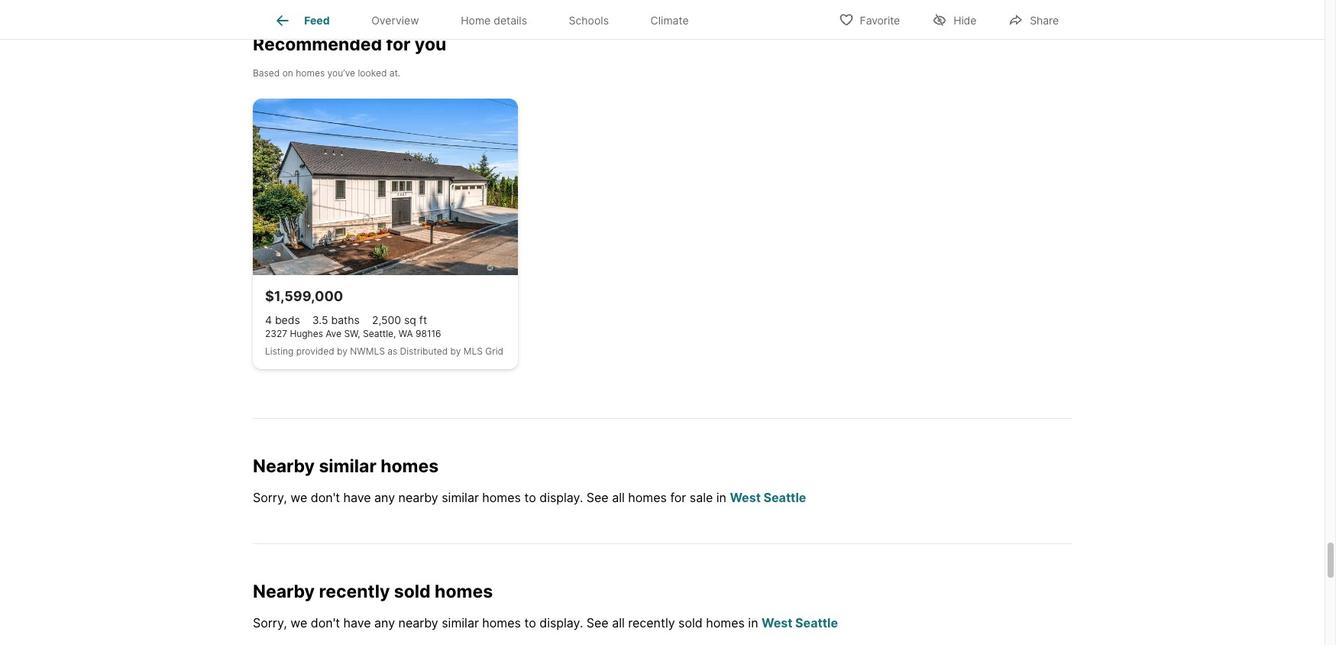 Task type: locate. For each thing, give the bounding box(es) containing it.
0 vertical spatial in
[[717, 490, 727, 505]]

see for nearby similar homes
[[587, 490, 609, 505]]

recommended for you
[[253, 34, 447, 55]]

don't down nearby recently sold homes
[[311, 615, 340, 630]]

in for nearby similar homes
[[717, 490, 727, 505]]

climate tab
[[630, 2, 710, 39]]

nearby for sold
[[399, 615, 439, 630]]

seattle
[[764, 490, 807, 505], [796, 615, 838, 630]]

sold
[[394, 581, 431, 602], [679, 615, 703, 630]]

nearby
[[399, 490, 439, 505], [399, 615, 439, 630]]

0 vertical spatial sorry,
[[253, 490, 287, 505]]

in
[[717, 490, 727, 505], [749, 615, 759, 630]]

home
[[461, 14, 491, 27]]

2 nearby from the top
[[253, 581, 315, 602]]

don't
[[311, 490, 340, 505], [311, 615, 340, 630]]

by left the mls
[[451, 346, 461, 357]]

have down the nearby similar homes
[[344, 490, 371, 505]]

details
[[494, 14, 527, 27]]

1 horizontal spatial by
[[451, 346, 461, 357]]

for down "overview"
[[386, 34, 411, 55]]

any down the nearby similar homes
[[375, 490, 395, 505]]

all
[[612, 490, 625, 505], [612, 615, 625, 630]]

0 horizontal spatial for
[[386, 34, 411, 55]]

1 vertical spatial we
[[291, 615, 307, 630]]

4
[[265, 313, 272, 326]]

1 vertical spatial sold
[[679, 615, 703, 630]]

home details
[[461, 14, 527, 27]]

at.
[[390, 67, 401, 79]]

0 vertical spatial have
[[344, 490, 371, 505]]

share button
[[996, 3, 1072, 35]]

98116
[[416, 328, 441, 339]]

based
[[253, 67, 280, 79]]

baths
[[331, 313, 360, 326]]

1 vertical spatial have
[[344, 615, 371, 630]]

2 to from the top
[[525, 615, 536, 630]]

1 vertical spatial west seattle link
[[762, 615, 838, 630]]

by down ave
[[337, 346, 348, 357]]

1 nearby from the top
[[399, 490, 439, 505]]

west seattle link for nearby similar homes
[[730, 490, 807, 505]]

seattle for nearby recently sold homes
[[796, 615, 838, 630]]

2 we from the top
[[291, 615, 307, 630]]

for
[[386, 34, 411, 55], [671, 490, 687, 505]]

feed
[[304, 14, 330, 27]]

1 vertical spatial for
[[671, 490, 687, 505]]

1 sorry, from the top
[[253, 490, 287, 505]]

0 vertical spatial all
[[612, 490, 625, 505]]

1 horizontal spatial for
[[671, 490, 687, 505]]

nearby for homes
[[399, 490, 439, 505]]

1 all from the top
[[612, 490, 625, 505]]

0 vertical spatial west
[[730, 490, 761, 505]]

we for similar
[[291, 490, 307, 505]]

0 vertical spatial nearby
[[253, 456, 315, 477]]

sq
[[404, 313, 416, 326]]

similar for homes
[[442, 490, 479, 505]]

1 vertical spatial west
[[762, 615, 793, 630]]

2 sorry, from the top
[[253, 615, 287, 630]]

we
[[291, 490, 307, 505], [291, 615, 307, 630]]

3.5 baths
[[312, 313, 360, 326]]

display.
[[540, 490, 583, 505], [540, 615, 583, 630]]

1 don't from the top
[[311, 490, 340, 505]]

2 by from the left
[[451, 346, 461, 357]]

sorry, we don't have any nearby similar homes to display. see all recently sold homes in west seattle
[[253, 615, 838, 630]]

favorite
[[860, 13, 900, 26]]

sorry, we don't have any nearby similar homes to display. see all homes for sale in west seattle
[[253, 490, 807, 505]]

1 horizontal spatial in
[[749, 615, 759, 630]]

0 horizontal spatial by
[[337, 346, 348, 357]]

overview tab
[[351, 2, 440, 39]]

0 vertical spatial see
[[587, 490, 609, 505]]

2,500 sq ft
[[372, 313, 427, 326]]

to
[[525, 490, 536, 505], [525, 615, 536, 630]]

have
[[344, 490, 371, 505], [344, 615, 371, 630]]

0 vertical spatial we
[[291, 490, 307, 505]]

schools tab
[[548, 2, 630, 39]]

2 nearby from the top
[[399, 615, 439, 630]]

any
[[375, 490, 395, 505], [375, 615, 395, 630]]

1 vertical spatial to
[[525, 615, 536, 630]]

1 any from the top
[[375, 490, 395, 505]]

0 horizontal spatial in
[[717, 490, 727, 505]]

feed link
[[274, 11, 330, 30]]

1 vertical spatial nearby
[[399, 615, 439, 630]]

on
[[283, 67, 293, 79]]

1 vertical spatial any
[[375, 615, 395, 630]]

1 vertical spatial seattle
[[796, 615, 838, 630]]

by
[[337, 346, 348, 357], [451, 346, 461, 357]]

see
[[587, 490, 609, 505], [587, 615, 609, 630]]

west
[[730, 490, 761, 505], [762, 615, 793, 630]]

0 vertical spatial recently
[[319, 581, 390, 602]]

0 vertical spatial west seattle link
[[730, 490, 807, 505]]

similar
[[319, 456, 377, 477], [442, 490, 479, 505], [442, 615, 479, 630]]

have for similar
[[344, 490, 371, 505]]

1 vertical spatial similar
[[442, 490, 479, 505]]

1 horizontal spatial recently
[[628, 615, 675, 630]]

2 display. from the top
[[540, 615, 583, 630]]

ave
[[326, 328, 342, 339]]

1 vertical spatial nearby
[[253, 581, 315, 602]]

1 vertical spatial all
[[612, 615, 625, 630]]

1 nearby from the top
[[253, 456, 315, 477]]

based on homes you've looked at.
[[253, 67, 401, 79]]

tab list containing feed
[[253, 0, 722, 39]]

west seattle link
[[730, 490, 807, 505], [762, 615, 838, 630]]

sw,
[[344, 328, 360, 339]]

see for nearby recently sold homes
[[587, 615, 609, 630]]

distributed
[[400, 346, 448, 357]]

2 vertical spatial similar
[[442, 615, 479, 630]]

have down nearby recently sold homes
[[344, 615, 371, 630]]

sorry,
[[253, 490, 287, 505], [253, 615, 287, 630]]

homes
[[296, 67, 325, 79], [381, 456, 439, 477], [483, 490, 521, 505], [628, 490, 667, 505], [435, 581, 493, 602], [483, 615, 521, 630], [706, 615, 745, 630]]

2,500
[[372, 313, 401, 326]]

2 have from the top
[[344, 615, 371, 630]]

0 vertical spatial don't
[[311, 490, 340, 505]]

1 vertical spatial don't
[[311, 615, 340, 630]]

2 any from the top
[[375, 615, 395, 630]]

1 vertical spatial see
[[587, 615, 609, 630]]

0 vertical spatial display.
[[540, 490, 583, 505]]

2 don't from the top
[[311, 615, 340, 630]]

nearby
[[253, 456, 315, 477], [253, 581, 315, 602]]

0 vertical spatial for
[[386, 34, 411, 55]]

1 display. from the top
[[540, 490, 583, 505]]

1 vertical spatial recently
[[628, 615, 675, 630]]

any down nearby recently sold homes
[[375, 615, 395, 630]]

have for recently
[[344, 615, 371, 630]]

3.5
[[312, 313, 328, 326]]

0 vertical spatial sold
[[394, 581, 431, 602]]

2 all from the top
[[612, 615, 625, 630]]

grid
[[486, 346, 504, 357]]

1 have from the top
[[344, 490, 371, 505]]

for left sale
[[671, 490, 687, 505]]

$1,599,000
[[265, 288, 343, 304]]

we for recently
[[291, 615, 307, 630]]

1 to from the top
[[525, 490, 536, 505]]

0 vertical spatial any
[[375, 490, 395, 505]]

1 horizontal spatial west
[[762, 615, 793, 630]]

don't down the nearby similar homes
[[311, 490, 340, 505]]

1 vertical spatial sorry,
[[253, 615, 287, 630]]

1 we from the top
[[291, 490, 307, 505]]

recently
[[319, 581, 390, 602], [628, 615, 675, 630]]

2 see from the top
[[587, 615, 609, 630]]

0 vertical spatial to
[[525, 490, 536, 505]]

0 horizontal spatial recently
[[319, 581, 390, 602]]

0 vertical spatial seattle
[[764, 490, 807, 505]]

1 vertical spatial in
[[749, 615, 759, 630]]

0 vertical spatial nearby
[[399, 490, 439, 505]]

2327 hughes ave sw, seattle, wa 98116 listing provided by nwmls as distributed by mls grid
[[265, 328, 504, 357]]

1 see from the top
[[587, 490, 609, 505]]

1 vertical spatial display.
[[540, 615, 583, 630]]

0 horizontal spatial west
[[730, 490, 761, 505]]

tab list
[[253, 0, 722, 39]]

overview
[[372, 14, 419, 27]]



Task type: describe. For each thing, give the bounding box(es) containing it.
west seattle link for nearby recently sold homes
[[762, 615, 838, 630]]

provided
[[296, 346, 335, 357]]

1 horizontal spatial sold
[[679, 615, 703, 630]]

nearby recently sold homes
[[253, 581, 493, 602]]

nearby for nearby recently sold homes
[[253, 581, 315, 602]]

as
[[388, 346, 398, 357]]

in for nearby recently sold homes
[[749, 615, 759, 630]]

recommended
[[253, 34, 382, 55]]

4 beds
[[265, 313, 300, 326]]

favorite button
[[826, 3, 913, 35]]

0 horizontal spatial sold
[[394, 581, 431, 602]]

wa
[[399, 328, 413, 339]]

any for similar
[[375, 490, 395, 505]]

west for nearby similar homes
[[730, 490, 761, 505]]

don't for similar
[[311, 490, 340, 505]]

share
[[1030, 13, 1059, 26]]

hide button
[[920, 3, 990, 35]]

schools
[[569, 14, 609, 27]]

you've
[[328, 67, 355, 79]]

hughes
[[290, 328, 323, 339]]

sorry, for nearby recently sold homes
[[253, 615, 287, 630]]

nearby for nearby similar homes
[[253, 456, 315, 477]]

listing
[[265, 346, 294, 357]]

nearby similar homes
[[253, 456, 439, 477]]

don't for recently
[[311, 615, 340, 630]]

any for recently
[[375, 615, 395, 630]]

display. for nearby similar homes
[[540, 490, 583, 505]]

beds
[[275, 313, 300, 326]]

1 by from the left
[[337, 346, 348, 357]]

0 vertical spatial similar
[[319, 456, 377, 477]]

mls
[[464, 346, 483, 357]]

similar for sold
[[442, 615, 479, 630]]

seattle,
[[363, 328, 396, 339]]

home details tab
[[440, 2, 548, 39]]

photo of 2327 hughes ave sw, seattle, wa 98116 image
[[253, 99, 518, 275]]

sorry, for nearby similar homes
[[253, 490, 287, 505]]

seattle for nearby similar homes
[[764, 490, 807, 505]]

west for nearby recently sold homes
[[762, 615, 793, 630]]

climate
[[651, 14, 689, 27]]

all for nearby recently sold homes
[[612, 615, 625, 630]]

ft
[[419, 313, 427, 326]]

you
[[415, 34, 447, 55]]

to for nearby recently sold homes
[[525, 615, 536, 630]]

hide
[[954, 13, 977, 26]]

looked
[[358, 67, 387, 79]]

sale
[[690, 490, 713, 505]]

all for nearby similar homes
[[612, 490, 625, 505]]

nwmls
[[350, 346, 385, 357]]

to for nearby similar homes
[[525, 490, 536, 505]]

2327
[[265, 328, 287, 339]]

display. for nearby recently sold homes
[[540, 615, 583, 630]]



Task type: vqa. For each thing, say whether or not it's contained in the screenshot.
middle 5
no



